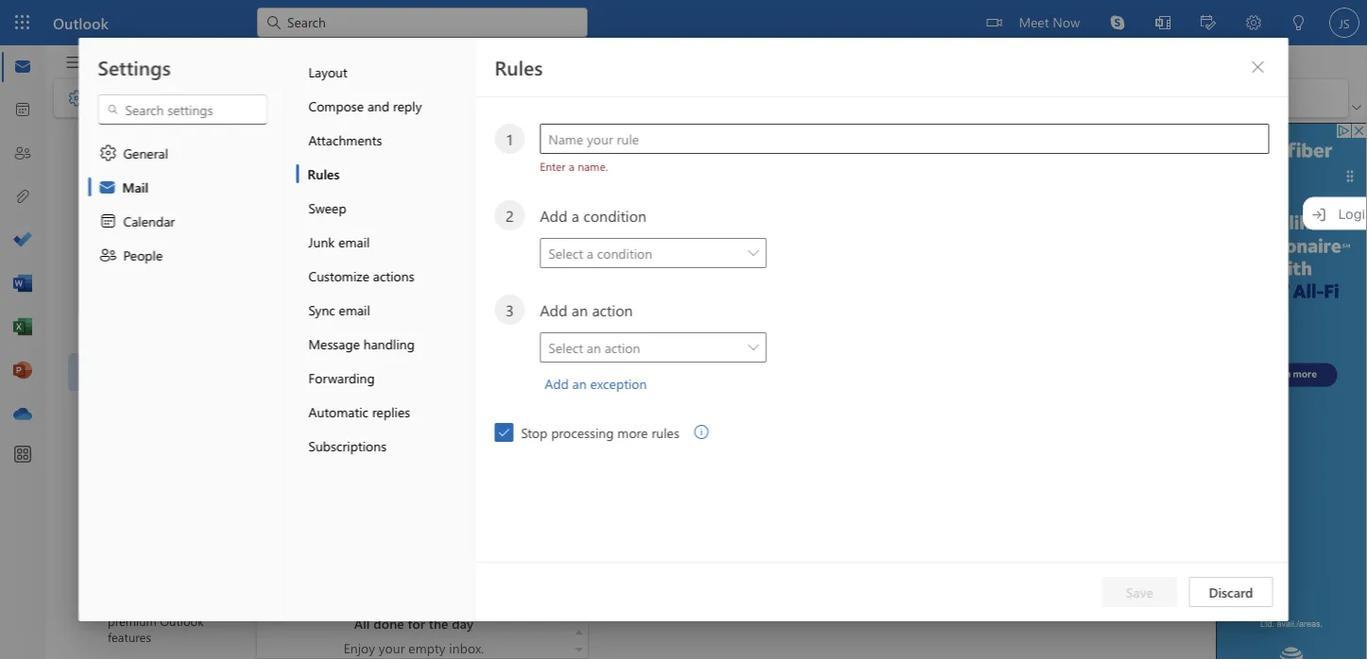 Task type: describe. For each thing, give the bounding box(es) containing it.
Search settings search field
[[120, 100, 248, 119]]

0 of 6 complete
[[306, 229, 398, 246]]

 button
[[687, 418, 718, 448]]

 general
[[99, 144, 168, 163]]

the
[[429, 615, 448, 632]]

mail image
[[13, 58, 32, 77]]

 sent items
[[112, 212, 199, 231]]

view inside button
[[172, 51, 201, 69]]

enter a name.
[[540, 159, 608, 174]]

discard
[[1209, 584, 1254, 601]]

actions
[[373, 267, 415, 285]]


[[276, 418, 295, 437]]

outlook inside banner
[[53, 12, 109, 33]]

premium outlook features
[[108, 613, 204, 646]]

subscriptions button
[[296, 429, 475, 463]]

Select a conditional field
[[540, 238, 767, 269]]

sync
[[309, 301, 335, 319]]


[[1251, 60, 1266, 75]]

started
[[293, 188, 335, 205]]

get for get started
[[268, 188, 289, 205]]

premium
[[108, 613, 157, 630]]

import
[[306, 342, 346, 360]]

an for select an action
[[587, 339, 601, 356]]

now
[[1053, 13, 1080, 30]]

upgrade to microsoft 365
[[306, 456, 457, 473]]

onedrive image
[[13, 405, 32, 424]]

365
[[435, 456, 457, 473]]

sent
[[138, 212, 164, 230]]

inbox inside  inbox
[[138, 175, 170, 192]]

outlook for get outlook mobile
[[330, 418, 378, 435]]

left-rail-appbar navigation
[[4, 45, 42, 437]]

select for an
[[549, 339, 583, 356]]

message
[[309, 335, 360, 353]]

meet now
[[1019, 13, 1080, 30]]

layout
[[309, 63, 348, 80]]

reply
[[393, 97, 422, 114]]

a for send
[[339, 380, 346, 397]]

 for  general
[[99, 144, 118, 163]]

get started
[[268, 188, 335, 205]]

general
[[123, 144, 168, 162]]

mobile
[[381, 418, 421, 435]]

get outlook mobile
[[306, 418, 421, 435]]

time
[[357, 304, 383, 322]]

upgrade
[[306, 456, 357, 473]]

an for add an exception
[[573, 375, 587, 392]]

message handling
[[309, 335, 415, 353]]

compose and reply
[[309, 97, 422, 114]]

people
[[123, 246, 163, 264]]

forwarding button
[[296, 361, 475, 395]]

document containing settings
[[0, 0, 1368, 660]]

import contacts
[[306, 342, 399, 360]]


[[98, 178, 117, 197]]


[[370, 137, 389, 156]]

select for a
[[549, 244, 583, 262]]

settings
[[121, 89, 167, 107]]

attachments button
[[296, 123, 475, 157]]

compose and reply button
[[296, 89, 475, 123]]

premium outlook features button
[[68, 570, 255, 660]]

outlook banner
[[0, 0, 1368, 45]]


[[106, 103, 120, 116]]

done
[[374, 615, 404, 632]]

favorites tree item
[[68, 127, 220, 164]]

junk email button
[[296, 225, 475, 259]]

meet
[[1019, 13, 1050, 30]]

select a condition
[[549, 244, 653, 262]]

a for select
[[587, 244, 594, 262]]

save
[[1126, 584, 1154, 601]]

3
[[506, 300, 514, 320]]

outlook link
[[53, 0, 109, 45]]

complete
[[343, 229, 398, 246]]

choose
[[306, 267, 350, 284]]

enjoy
[[344, 639, 375, 657]]

enter
[[540, 159, 566, 174]]


[[276, 267, 295, 285]]

replies
[[372, 403, 410, 421]]

sync email
[[309, 301, 370, 319]]

confirm
[[306, 304, 353, 322]]

layout button
[[296, 55, 475, 89]]

 for 0 of 6 complete
[[276, 229, 295, 248]]

 for stop processing more rules
[[498, 426, 511, 440]]


[[276, 456, 295, 474]]

inbox inside inbox 
[[323, 135, 362, 156]]

people image
[[13, 145, 32, 164]]

home button
[[94, 45, 158, 75]]

drafts
[[138, 250, 173, 268]]

 button
[[365, 131, 395, 162]]

Select a action field
[[540, 333, 767, 364]]

settings tab list
[[79, 38, 287, 622]]

add a condition
[[540, 205, 647, 226]]

 inbox
[[112, 174, 170, 193]]

inbox heading
[[299, 126, 395, 167]]

condition for add a condition
[[584, 205, 647, 226]]

 people
[[99, 246, 163, 265]]

 button
[[543, 136, 573, 163]]

send a message
[[306, 380, 400, 397]]

outlook for premium outlook features
[[160, 613, 204, 630]]

email for sync email
[[339, 301, 370, 319]]

mail
[[122, 178, 148, 196]]

features
[[108, 629, 151, 646]]

sync email button
[[296, 293, 475, 327]]

your inside 'all done for the day enjoy your empty inbox.'
[[379, 639, 405, 657]]

add for add an exception
[[545, 375, 569, 392]]

add an exception
[[545, 375, 647, 392]]



Task type: vqa. For each thing, say whether or not it's contained in the screenshot.
a related to Enter
yes



Task type: locate. For each thing, give the bounding box(es) containing it.
0 vertical spatial inbox
[[323, 135, 362, 156]]

 for  view settings
[[67, 89, 86, 108]]

1 vertical spatial action
[[605, 339, 641, 356]]

select down add a condition
[[549, 244, 583, 262]]

1
[[506, 129, 514, 149]]

rules
[[652, 424, 680, 441]]

condition down add a condition
[[597, 244, 653, 262]]

to do image
[[13, 232, 32, 250]]

0 vertical spatial 
[[276, 229, 295, 248]]


[[112, 174, 130, 193]]

word image
[[13, 275, 32, 294]]

1 vertical spatial email
[[339, 301, 370, 319]]


[[87, 137, 102, 152]]

add
[[540, 205, 568, 226], [540, 300, 568, 320], [545, 375, 569, 392]]

day
[[452, 615, 474, 632]]

outlook up subscriptions
[[330, 418, 378, 435]]

0 horizontal spatial get
[[268, 188, 289, 205]]

outlook inside premium outlook features
[[160, 613, 204, 630]]

get right 
[[306, 418, 327, 435]]

a inside section
[[339, 380, 346, 397]]

items
[[168, 212, 199, 230]]

inbox
[[323, 135, 362, 156], [138, 175, 170, 192]]


[[67, 89, 86, 108], [99, 144, 118, 163]]

dialog containing settings
[[0, 0, 1368, 660]]

0 horizontal spatial view
[[90, 89, 118, 107]]

for
[[408, 615, 425, 632]]

attachments
[[309, 131, 382, 148]]

tree
[[68, 354, 220, 660]]

confirm time zone
[[306, 304, 414, 322]]

condition inside field
[[597, 244, 653, 262]]

customize actions
[[309, 267, 415, 285]]

all done for the day enjoy your empty inbox.
[[344, 615, 484, 657]]

1 horizontal spatial outlook
[[160, 613, 204, 630]]

 inside settings tab list
[[99, 144, 118, 163]]

 up ''
[[99, 144, 118, 163]]

1 vertical spatial select
[[549, 339, 583, 356]]

a right enter
[[569, 159, 575, 174]]

0 horizontal spatial 
[[276, 229, 295, 248]]


[[276, 342, 295, 361]]

favorites tree
[[68, 119, 220, 316]]

1 vertical spatial condition
[[597, 244, 653, 262]]

0 horizontal spatial 
[[67, 89, 86, 108]]

more
[[618, 424, 648, 441]]

action up select an action
[[592, 300, 633, 320]]

save button
[[1102, 578, 1178, 608]]

message handling button
[[296, 327, 475, 361]]

layout group
[[304, 79, 491, 113]]

add an action
[[540, 300, 633, 320]]

automatic
[[309, 403, 369, 421]]

name.
[[578, 159, 608, 174]]

action for add an action
[[592, 300, 633, 320]]

dialog
[[0, 0, 1368, 660]]

add right 2
[[540, 205, 568, 226]]

rules button
[[296, 157, 475, 191]]

rules up 1
[[495, 54, 543, 80]]

a up select a condition
[[572, 205, 580, 226]]

home
[[108, 51, 144, 69]]

settings
[[98, 54, 171, 80]]

processing
[[551, 424, 614, 441]]

2 select from the top
[[549, 339, 583, 356]]

application containing settings
[[0, 0, 1368, 660]]

automatic replies button
[[296, 395, 475, 429]]

outlook
[[53, 12, 109, 33], [330, 418, 378, 435], [160, 613, 204, 630]]

add inside add an exception button
[[545, 375, 569, 392]]

compose
[[309, 97, 364, 114]]

email inside button
[[339, 233, 370, 250]]

1 vertical spatial outlook
[[330, 418, 378, 435]]

6
[[332, 229, 339, 246]]

1 horizontal spatial inbox
[[323, 135, 362, 156]]

0 horizontal spatial outlook
[[53, 12, 109, 33]]

an inside select a action field
[[587, 339, 601, 356]]

tab list
[[94, 45, 272, 75]]

2 email from the top
[[339, 301, 370, 319]]

0 vertical spatial select
[[549, 244, 583, 262]]

2 horizontal spatial outlook
[[330, 418, 378, 435]]

an for add an action
[[572, 300, 588, 320]]

2
[[506, 205, 514, 226]]

1 vertical spatial rules
[[308, 165, 340, 182]]

0 vertical spatial action
[[592, 300, 633, 320]]

email for junk email
[[339, 233, 370, 250]]

0 vertical spatial get
[[268, 188, 289, 205]]

1 horizontal spatial view
[[172, 51, 201, 69]]

calendar
[[123, 212, 175, 230]]


[[987, 15, 1002, 30]]

1 email from the top
[[339, 233, 370, 250]]

1 horizontal spatial 
[[99, 144, 118, 163]]

message list section
[[257, 121, 588, 660]]

 tree item
[[68, 240, 220, 278]]

outlook up ""
[[53, 12, 109, 33]]

select
[[549, 244, 583, 262], [549, 339, 583, 356]]

select an action
[[549, 339, 641, 356]]

 left 0
[[276, 229, 295, 248]]

rules tab panel
[[476, 38, 1289, 622]]

2 vertical spatial an
[[573, 375, 587, 392]]

1 vertical spatial an
[[587, 339, 601, 356]]

condition
[[584, 205, 647, 226], [597, 244, 653, 262]]

a for enter
[[569, 159, 575, 174]]

junk email
[[309, 233, 370, 250]]

send
[[306, 380, 335, 397]]

 tree item
[[68, 202, 220, 240]]

stop processing more rules
[[521, 424, 680, 441]]

1 vertical spatial add
[[540, 300, 568, 320]]

an down select an action
[[573, 375, 587, 392]]

1 vertical spatial view
[[90, 89, 118, 107]]

1 vertical spatial 
[[99, 144, 118, 163]]

1 select from the top
[[549, 244, 583, 262]]

view up search settings search field
[[172, 51, 201, 69]]

an inside button
[[573, 375, 587, 392]]

 inside message list section
[[276, 229, 295, 248]]

1 vertical spatial 
[[498, 426, 511, 440]]

condition up select a condition
[[584, 205, 647, 226]]

0 vertical spatial add
[[540, 205, 568, 226]]

outlook inside message list section
[[330, 418, 378, 435]]

0 horizontal spatial rules
[[308, 165, 340, 182]]

add for add an action
[[540, 300, 568, 320]]

sweep
[[309, 199, 347, 216]]

add down select an action
[[545, 375, 569, 392]]

zone
[[386, 304, 414, 322]]

 button
[[78, 127, 110, 162]]

condition for select a condition
[[597, 244, 653, 262]]

tab list containing home
[[94, 45, 272, 75]]

subscriptions
[[309, 437, 387, 455]]

outlook right premium
[[160, 613, 204, 630]]

1 horizontal spatial 
[[498, 426, 511, 440]]

calendar image
[[13, 101, 32, 120]]

get left started
[[268, 188, 289, 205]]

1 horizontal spatial rules
[[495, 54, 543, 80]]

 down ""
[[67, 89, 86, 108]]

empty
[[409, 639, 446, 657]]

document
[[0, 0, 1368, 660]]

select down add an action
[[549, 339, 583, 356]]

0 vertical spatial an
[[572, 300, 588, 320]]

inbox.
[[449, 639, 484, 657]]

1 vertical spatial get
[[306, 418, 327, 435]]

message
[[349, 380, 400, 397]]

action inside field
[[605, 339, 641, 356]]

0 vertical spatial condition
[[584, 205, 647, 226]]

0 horizontal spatial inbox
[[138, 175, 170, 192]]

inbox left  button
[[323, 135, 362, 156]]

Name your rule text field
[[541, 125, 1269, 153]]

view
[[172, 51, 201, 69], [90, 89, 118, 107]]

rules inside button
[[308, 165, 340, 182]]

 button
[[56, 46, 94, 78]]

rules inside tab panel
[[495, 54, 543, 80]]

0 vertical spatial view
[[172, 51, 201, 69]]

 tree item
[[68, 164, 220, 202]]

powerpoint image
[[13, 362, 32, 381]]

discard button
[[1189, 578, 1274, 608]]

rules heading
[[495, 54, 543, 80]]

1 horizontal spatial get
[[306, 418, 327, 435]]

a for add
[[572, 205, 580, 226]]

stop
[[521, 424, 548, 441]]

choose your look
[[306, 267, 409, 284]]

 left 'stop'
[[498, 426, 511, 440]]

1 vertical spatial inbox
[[138, 175, 170, 192]]

email inside button
[[339, 301, 370, 319]]

0 vertical spatial email
[[339, 233, 370, 250]]


[[112, 250, 130, 268]]

get for get outlook mobile
[[306, 418, 327, 435]]

 inside the rules tab panel
[[498, 426, 511, 440]]

0 vertical spatial your
[[354, 267, 380, 284]]

inbox down general
[[138, 175, 170, 192]]

inbox 
[[323, 135, 389, 156]]


[[112, 212, 130, 231]]

0 vertical spatial 
[[67, 89, 86, 108]]


[[695, 425, 710, 440]]

more apps image
[[13, 446, 32, 465]]

a
[[569, 159, 575, 174], [572, 205, 580, 226], [587, 244, 594, 262], [339, 380, 346, 397]]

0 vertical spatial rules
[[495, 54, 543, 80]]

settings heading
[[98, 54, 171, 80]]

automatic replies
[[309, 403, 410, 421]]

add for add a condition
[[540, 205, 568, 226]]

 view settings
[[67, 89, 167, 108]]

view inside  view settings
[[90, 89, 118, 107]]

0
[[306, 229, 313, 246]]

an up select an action
[[572, 300, 588, 320]]

2 vertical spatial add
[[545, 375, 569, 392]]

a right 'send'
[[339, 380, 346, 397]]

microsoft
[[376, 456, 432, 473]]

a inside field
[[587, 244, 594, 262]]

add right 3 on the left of page
[[540, 300, 568, 320]]

application
[[0, 0, 1368, 660]]

rules up started
[[308, 165, 340, 182]]

an up add an exception
[[587, 339, 601, 356]]

of
[[317, 229, 329, 246]]


[[99, 212, 118, 231]]

action for select an action
[[605, 339, 641, 356]]

customize
[[309, 267, 370, 285]]


[[548, 141, 567, 160]]

files image
[[13, 188, 32, 207]]

excel image
[[13, 319, 32, 337]]

action up exception
[[605, 339, 641, 356]]

view button
[[158, 45, 216, 75]]


[[276, 229, 295, 248], [498, 426, 511, 440]]

0 vertical spatial outlook
[[53, 12, 109, 33]]

a down add a condition
[[587, 244, 594, 262]]

junk
[[309, 233, 335, 250]]

 calendar
[[99, 212, 175, 231]]

2 vertical spatial outlook
[[160, 613, 204, 630]]

1 vertical spatial your
[[379, 639, 405, 657]]

view left settings
[[90, 89, 118, 107]]

 button
[[1243, 52, 1274, 82]]

all
[[354, 615, 370, 632]]



